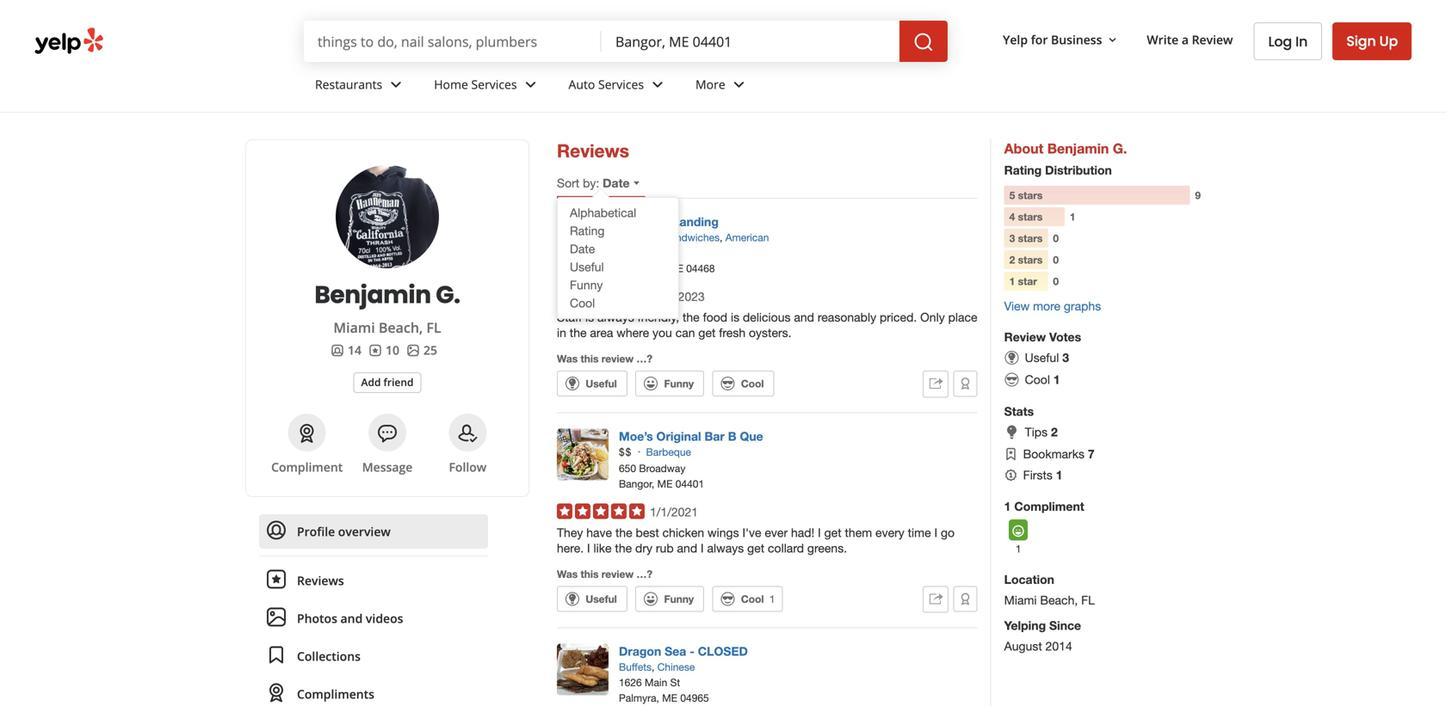Task type: locate. For each thing, give the bounding box(es) containing it.
add friend
[[361, 375, 414, 389]]

1 5.0 star rating image from the top
[[557, 288, 645, 304]]

add
[[361, 375, 381, 389]]

none field up more link
[[615, 32, 886, 51]]

get down i've
[[747, 541, 764, 555]]

follow image
[[457, 424, 478, 444]]

0 vertical spatial fl
[[426, 318, 441, 337]]

1 vertical spatial beach,
[[1040, 593, 1078, 607]]

cool link
[[558, 294, 678, 312], [712, 371, 774, 397]]

2 24 chevron down v2 image from the left
[[520, 75, 541, 95]]

1 horizontal spatial none field
[[615, 32, 886, 51]]

1 horizontal spatial 3
[[1062, 351, 1069, 365]]

miami inside benjamin g. miami beach, fl
[[333, 318, 375, 337]]

2 none field from the left
[[615, 32, 886, 51]]

funny up the staff
[[570, 278, 603, 292]]

-
[[690, 645, 695, 659]]

0 vertical spatial date
[[603, 176, 630, 190]]

review for where
[[601, 353, 634, 365]]

1 24 chevron down v2 image from the left
[[386, 75, 406, 95]]

0 horizontal spatial 24 chevron down v2 image
[[386, 75, 406, 95]]

1 horizontal spatial date
[[603, 176, 630, 190]]

miami down location
[[1004, 593, 1037, 607]]

1 none field from the left
[[318, 32, 588, 51]]

2 horizontal spatial 24 chevron down v2 image
[[729, 75, 749, 95]]

1 vertical spatial funny link
[[635, 371, 704, 397]]

24 chevron down v2 image inside more link
[[729, 75, 749, 95]]

cool down they have the best chicken wings i've ever had! i get them every time i go here. i like the dry rub and i always get collard greens.
[[741, 593, 764, 605]]

0 horizontal spatial 3
[[1009, 232, 1015, 244]]

always inside staff is always friendly, the food is delicious and reasonably priced. only place in the area where you can get fresh oysters.
[[597, 310, 634, 324]]

1 vertical spatial fl
[[1081, 593, 1095, 607]]

always up area
[[597, 310, 634, 324]]

1 vertical spatial cool link
[[712, 371, 774, 397]]

american
[[725, 232, 769, 244]]

graphs
[[1064, 299, 1101, 313]]

, left american
[[720, 232, 723, 244]]

3 stars from the top
[[1018, 232, 1043, 244]]

and down chicken
[[677, 541, 697, 555]]

useful link down area
[[557, 371, 627, 397]]

,
[[720, 232, 723, 244], [652, 662, 654, 674]]

restaurants
[[315, 76, 382, 93]]

2 was from the top
[[557, 568, 578, 580]]

reviews up photos
[[297, 573, 344, 589]]

funny for pepper's landing
[[664, 378, 694, 390]]

profile overview link
[[259, 515, 488, 549]]

you
[[652, 326, 672, 340]]

0 horizontal spatial 2
[[1009, 254, 1015, 266]]

services left 24 chevron down v2 icon
[[598, 76, 644, 93]]

24 chevron down v2 image
[[386, 75, 406, 95], [520, 75, 541, 95], [729, 75, 749, 95]]

was this review …? down like
[[557, 568, 653, 580]]

1 vertical spatial g.
[[436, 278, 460, 312]]

useful 3
[[1025, 351, 1069, 365]]

miami
[[333, 318, 375, 337], [1004, 593, 1037, 607]]

1 review from the top
[[601, 353, 634, 365]]

0 vertical spatial review
[[601, 353, 634, 365]]

me right town,
[[668, 263, 683, 275]]

bookmarks 7
[[1023, 447, 1095, 461]]

5.0 star rating image up area
[[557, 288, 645, 304]]

0 right 3 stars on the top right of page
[[1053, 232, 1059, 244]]

was down here.
[[557, 568, 578, 580]]

1 0 from the top
[[1053, 232, 1059, 244]]

always down wings at the bottom
[[707, 541, 744, 555]]

0 horizontal spatial reviews
[[297, 573, 344, 589]]

1 services from the left
[[471, 76, 517, 93]]

1 vertical spatial ,
[[652, 662, 654, 674]]

1 vertical spatial always
[[707, 541, 744, 555]]

me inside 650 broadway bangor, me 04401
[[657, 478, 673, 490]]

useful inside alphabetical rating date useful funny cool
[[570, 260, 604, 274]]

have
[[586, 526, 612, 540]]

stars right 4
[[1018, 211, 1043, 223]]

0 horizontal spatial ,
[[652, 662, 654, 674]]

9
[[1195, 189, 1201, 201]]

1 vertical spatial miami
[[1004, 593, 1037, 607]]

review votes
[[1004, 330, 1081, 344]]

2 vertical spatial funny link
[[635, 586, 704, 612]]

stars right 5 in the right of the page
[[1018, 189, 1043, 201]]

rating link
[[558, 222, 678, 240]]

pepper's
[[619, 215, 669, 229]]

1 was this review …? from the top
[[557, 353, 653, 365]]

…? down dry
[[636, 568, 653, 580]]

0 vertical spatial this
[[581, 353, 599, 365]]

fresh
[[719, 326, 746, 340]]

1 vertical spatial date
[[570, 242, 595, 256]]

date inside alphabetical rating date useful funny cool
[[570, 242, 595, 256]]

useful down "date" link on the top left
[[570, 260, 604, 274]]

useful link down like
[[557, 586, 627, 612]]

is up area
[[585, 310, 594, 324]]

me down st
[[662, 693, 677, 705]]

1 vertical spatial 5.0 star rating image
[[557, 504, 645, 519]]

0 horizontal spatial date
[[570, 242, 595, 256]]

write a review
[[1147, 32, 1233, 48]]

services right home
[[471, 76, 517, 93]]

was
[[557, 353, 578, 365], [557, 568, 578, 580]]

funny link for pepper's landing
[[635, 371, 704, 397]]

menu containing profile overview
[[259, 515, 488, 707]]

funny
[[570, 278, 603, 292], [664, 378, 694, 390], [664, 593, 694, 605]]

reviews element
[[368, 342, 399, 359]]

compliments link
[[259, 677, 488, 707]]

dragon sea - closed buffets , chinese 1626 main st palmyra, me 04965
[[619, 645, 748, 705]]

and inside staff is always friendly, the food is delicious and reasonably priced. only place in the area where you can get fresh oysters.
[[794, 310, 814, 324]]

0 vertical spatial and
[[794, 310, 814, 324]]

useful down review votes
[[1025, 351, 1059, 365]]

1 vertical spatial 0
[[1053, 254, 1059, 266]]

town,
[[638, 263, 665, 275]]

alphabetical
[[570, 206, 636, 220]]

none field up home
[[318, 32, 588, 51]]

benjamin up distribution
[[1047, 140, 1109, 157]]

was this review …? down area
[[557, 353, 653, 365]]

1 horizontal spatial rating
[[1004, 163, 1042, 177]]

Find text field
[[318, 32, 588, 51]]

1 stars from the top
[[1018, 189, 1043, 201]]

1 horizontal spatial review
[[1192, 32, 1233, 48]]

get up greens.
[[824, 526, 841, 540]]

1 vertical spatial and
[[677, 541, 697, 555]]

2 5.0 star rating image from the top
[[557, 504, 645, 519]]

1 vertical spatial review
[[1004, 330, 1046, 344]]

2 vertical spatial get
[[747, 541, 764, 555]]

review down where
[[601, 353, 634, 365]]

1 horizontal spatial g.
[[1113, 140, 1127, 157]]

review
[[1192, 32, 1233, 48], [1004, 330, 1046, 344]]

2 services from the left
[[598, 76, 644, 93]]

1 vertical spatial me
[[657, 478, 673, 490]]

5.0 star rating image up have
[[557, 504, 645, 519]]

24 chevron down v2 image inside home services link
[[520, 75, 541, 95]]

0 vertical spatial review
[[1192, 32, 1233, 48]]

rating down about
[[1004, 163, 1042, 177]]

i
[[818, 526, 821, 540], [934, 526, 937, 540], [587, 541, 590, 555], [701, 541, 704, 555]]

0 horizontal spatial compliment
[[271, 459, 343, 476]]

sandwiches link
[[663, 232, 720, 244]]

2014
[[1045, 640, 1072, 654]]

review right a
[[1192, 32, 1233, 48]]

moe's
[[619, 429, 653, 444]]

0 vertical spatial get
[[698, 326, 716, 340]]

st
[[670, 677, 680, 689]]

None search field
[[304, 21, 951, 62]]

2 0 from the top
[[1053, 254, 1059, 266]]

friends element
[[331, 342, 362, 359]]

rating inside alphabetical rating date useful funny cool
[[570, 224, 605, 238]]

1 horizontal spatial fl
[[1081, 593, 1095, 607]]

reviews link
[[259, 564, 488, 598]]

review up useful 3 on the right of the page
[[1004, 330, 1046, 344]]

sandwiches
[[663, 232, 720, 244]]

profile overview menu item
[[259, 515, 488, 557]]

2 stars from the top
[[1018, 211, 1043, 223]]

is up fresh
[[731, 310, 739, 324]]

miami inside location miami beach, fl
[[1004, 593, 1037, 607]]

i left like
[[587, 541, 590, 555]]

0 horizontal spatial get
[[698, 326, 716, 340]]

and inside photos and videos link
[[340, 611, 363, 627]]

i down chicken
[[701, 541, 704, 555]]

american link
[[725, 232, 769, 244]]

0 horizontal spatial cool link
[[558, 294, 678, 312]]

2 vertical spatial me
[[662, 693, 677, 705]]

about
[[1004, 140, 1043, 157]]

1 vertical spatial was
[[557, 568, 578, 580]]

up
[[1379, 31, 1398, 51]]

was this review …? for where
[[557, 353, 653, 365]]

message image
[[377, 424, 398, 444]]

benjamin inside benjamin g. miami beach, fl
[[314, 278, 431, 312]]

2 vertical spatial and
[[340, 611, 363, 627]]

palmyra,
[[619, 693, 659, 705]]

view
[[1004, 299, 1030, 313]]

2 vertical spatial funny
[[664, 593, 694, 605]]

2 vertical spatial useful link
[[557, 586, 627, 612]]

3 24 chevron down v2 image from the left
[[729, 75, 749, 95]]

funny link down old
[[558, 276, 678, 294]]

1 horizontal spatial services
[[598, 76, 644, 93]]

0 right 2 stars
[[1053, 254, 1059, 266]]

cool 1 down collard
[[741, 593, 775, 605]]

1 horizontal spatial miami
[[1004, 593, 1037, 607]]

search image
[[913, 32, 934, 53]]

1 was from the top
[[557, 353, 578, 365]]

this down like
[[581, 568, 599, 580]]

beach, up the 10
[[379, 318, 423, 337]]

and
[[794, 310, 814, 324], [677, 541, 697, 555], [340, 611, 363, 627]]

, inside dragon sea - closed buffets , chinese 1626 main st palmyra, me 04965
[[652, 662, 654, 674]]

was for they have the best chicken wings i've ever had! i get them every time i go here. i like the dry rub and i always get collard greens.
[[557, 568, 578, 580]]

0 vertical spatial me
[[668, 263, 683, 275]]

1 horizontal spatial menu
[[558, 204, 678, 312]]

and right delicious
[[794, 310, 814, 324]]

24 chevron down v2 image right restaurants
[[386, 75, 406, 95]]

1 vertical spatial menu
[[259, 515, 488, 707]]

0 vertical spatial 3
[[1009, 232, 1015, 244]]

stars for 2 stars
[[1018, 254, 1043, 266]]

for
[[1031, 32, 1048, 48]]

dry
[[635, 541, 652, 555]]

get down food on the top
[[698, 326, 716, 340]]

1/1/2021
[[650, 505, 698, 519]]

videos
[[366, 611, 403, 627]]

2 stars
[[1009, 254, 1043, 266]]

2 this from the top
[[581, 568, 599, 580]]

1 vertical spatial review
[[601, 568, 634, 580]]

funny down can
[[664, 378, 694, 390]]

benjamin g. link
[[267, 278, 508, 312]]

0 vertical spatial 0
[[1053, 232, 1059, 244]]

1 vertical spatial benjamin
[[314, 278, 431, 312]]

0
[[1053, 232, 1059, 244], [1053, 254, 1059, 266], [1053, 275, 1059, 287]]

0 up "view more graphs" link
[[1053, 275, 1059, 287]]

date down rating link
[[570, 242, 595, 256]]

1 vertical spatial compliment
[[1014, 500, 1084, 514]]

, up main
[[652, 662, 654, 674]]

1 horizontal spatial compliment
[[1014, 500, 1084, 514]]

cool inside alphabetical rating date useful funny cool
[[570, 296, 595, 310]]

…? down where
[[636, 353, 653, 365]]

1 horizontal spatial beach,
[[1040, 593, 1078, 607]]

fl
[[426, 318, 441, 337], [1081, 593, 1095, 607]]

0 horizontal spatial none field
[[318, 32, 588, 51]]

0 horizontal spatial beach,
[[379, 318, 423, 337]]

24 chevron down v2 image inside restaurants link
[[386, 75, 406, 95]]

1 horizontal spatial 2
[[1051, 425, 1058, 440]]

10
[[386, 342, 399, 358]]

25
[[423, 342, 437, 358]]

1 vertical spatial …?
[[636, 568, 653, 580]]

and left videos
[[340, 611, 363, 627]]

1 horizontal spatial is
[[731, 310, 739, 324]]

compliment down compliment icon
[[271, 459, 343, 476]]

chicken
[[662, 526, 704, 540]]

compliment down firsts 1
[[1014, 500, 1084, 514]]

2 up the 1 star
[[1009, 254, 1015, 266]]

benjamin up 16 review v2 image
[[314, 278, 431, 312]]

1 horizontal spatial and
[[677, 541, 697, 555]]

1 vertical spatial this
[[581, 568, 599, 580]]

1 vertical spatial was this review …?
[[557, 568, 653, 580]]

1 vertical spatial cool 1
[[741, 593, 775, 605]]

3 down 4
[[1009, 232, 1015, 244]]

2 right tips
[[1051, 425, 1058, 440]]

1 horizontal spatial get
[[747, 541, 764, 555]]

always
[[597, 310, 634, 324], [707, 541, 744, 555]]

me down broadway
[[657, 478, 673, 490]]

me
[[668, 263, 683, 275], [657, 478, 673, 490], [662, 693, 677, 705]]

0 vertical spatial benjamin
[[1047, 140, 1109, 157]]

none field near
[[615, 32, 886, 51]]

funny link down rub
[[635, 586, 704, 612]]

in
[[1295, 32, 1308, 51]]

the left dry
[[615, 541, 632, 555]]

5
[[1009, 189, 1015, 201]]

1 vertical spatial 3
[[1062, 351, 1069, 365]]

1 vertical spatial funny
[[664, 378, 694, 390]]

date for by:
[[603, 176, 630, 190]]

0 vertical spatial menu
[[558, 204, 678, 312]]

2 was this review …? from the top
[[557, 568, 653, 580]]

0 vertical spatial 2
[[1009, 254, 1015, 266]]

1 this from the top
[[581, 353, 599, 365]]

…? for best
[[636, 568, 653, 580]]

1
[[1070, 211, 1076, 223], [1009, 275, 1015, 287], [1053, 373, 1060, 387], [1056, 468, 1063, 482], [1004, 500, 1011, 514], [1016, 543, 1021, 555], [769, 593, 775, 605]]

menu
[[558, 204, 678, 312], [259, 515, 488, 707]]

1 horizontal spatial reviews
[[557, 140, 629, 161]]

miami up 14
[[333, 318, 375, 337]]

sign up link
[[1333, 22, 1412, 60]]

5.0 star rating image for is
[[557, 288, 645, 304]]

0 vertical spatial always
[[597, 310, 634, 324]]

1 horizontal spatial always
[[707, 541, 744, 555]]

cool link up where
[[558, 294, 678, 312]]

16 photos v2 image
[[406, 344, 420, 358]]

0 horizontal spatial menu
[[259, 515, 488, 707]]

beach, inside location miami beach, fl
[[1040, 593, 1078, 607]]

bangor,
[[619, 478, 654, 490]]

0 vertical spatial g.
[[1113, 140, 1127, 157]]

stars up the 'star'
[[1018, 254, 1043, 266]]

compliment image
[[297, 424, 317, 444]]

stars up 2 stars
[[1018, 232, 1043, 244]]

star
[[1018, 275, 1037, 287]]

home services
[[434, 76, 517, 93]]

1 horizontal spatial benjamin
[[1047, 140, 1109, 157]]

funny link down you
[[635, 371, 704, 397]]

useful link down rating link
[[558, 258, 678, 276]]

04468
[[686, 263, 715, 275]]

1 vertical spatial rating
[[570, 224, 605, 238]]

bookmarks
[[1023, 447, 1085, 461]]

3 down votes
[[1062, 351, 1069, 365]]

0 horizontal spatial always
[[597, 310, 634, 324]]

votes
[[1049, 330, 1081, 344]]

24 chevron down v2 image left auto
[[520, 75, 541, 95]]

0 vertical spatial 5.0 star rating image
[[557, 288, 645, 304]]

0 horizontal spatial miami
[[333, 318, 375, 337]]

was down in
[[557, 353, 578, 365]]

chinese link
[[657, 662, 695, 674]]

collections
[[297, 649, 361, 665]]

useful link for pepper's landing
[[557, 371, 627, 397]]

2 horizontal spatial and
[[794, 310, 814, 324]]

buffets link
[[619, 662, 652, 674]]

closed
[[698, 645, 748, 659]]

beach, inside benjamin g. miami beach, fl
[[379, 318, 423, 337]]

cool 1 down useful 3 on the right of the page
[[1025, 373, 1060, 387]]

0 horizontal spatial cool 1
[[741, 593, 775, 605]]

0 vertical spatial beach,
[[379, 318, 423, 337]]

rating down alphabetical
[[570, 224, 605, 238]]

1 vertical spatial get
[[824, 526, 841, 540]]

friend
[[384, 375, 414, 389]]

date right "by:" on the top
[[603, 176, 630, 190]]

None field
[[318, 32, 588, 51], [615, 32, 886, 51]]

0 vertical spatial rating
[[1004, 163, 1042, 177]]

0 horizontal spatial benjamin
[[314, 278, 431, 312]]

3
[[1009, 232, 1015, 244], [1062, 351, 1069, 365]]

24 chevron down v2 image right more
[[729, 75, 749, 95]]

was for staff is always friendly, the food is delicious and reasonably priced. only place in the area where you can get fresh oysters.
[[557, 353, 578, 365]]

0 vertical spatial reviews
[[557, 140, 629, 161]]

main
[[645, 677, 667, 689]]

review down like
[[601, 568, 634, 580]]

distribution
[[1045, 163, 1112, 177]]

funny up sea
[[664, 593, 694, 605]]

1 vertical spatial useful link
[[557, 371, 627, 397]]

2 …? from the top
[[636, 568, 653, 580]]

0 vertical spatial cool 1
[[1025, 373, 1060, 387]]

by:
[[583, 176, 599, 190]]

0 horizontal spatial and
[[340, 611, 363, 627]]

2 review from the top
[[601, 568, 634, 580]]

5.0 star rating image
[[557, 288, 645, 304], [557, 504, 645, 519]]

cool up area
[[570, 296, 595, 310]]

they
[[557, 526, 583, 540]]

alphabetical link
[[558, 204, 678, 222]]

3 0 from the top
[[1053, 275, 1059, 287]]

2 vertical spatial 0
[[1053, 275, 1059, 287]]

1 horizontal spatial cool link
[[712, 371, 774, 397]]

stars
[[1018, 189, 1043, 201], [1018, 211, 1043, 223], [1018, 232, 1043, 244], [1018, 254, 1043, 266]]

4 stars from the top
[[1018, 254, 1043, 266]]

cool up que
[[741, 378, 764, 390]]

1 …? from the top
[[636, 353, 653, 365]]

reviews up sort by: date
[[557, 140, 629, 161]]

beach, up since
[[1040, 593, 1078, 607]]

this down area
[[581, 353, 599, 365]]

where
[[616, 326, 649, 340]]

staff
[[557, 310, 582, 324]]

cool link down fresh
[[712, 371, 774, 397]]

0 horizontal spatial services
[[471, 76, 517, 93]]



Task type: describe. For each thing, give the bounding box(es) containing it.
buffets
[[619, 662, 652, 674]]

me inside dragon sea - closed buffets , chinese 1626 main st palmyra, me 04965
[[662, 693, 677, 705]]

location miami beach, fl
[[1004, 573, 1095, 607]]

, inside pepper's landing sandwiches , american
[[720, 232, 723, 244]]

and inside they have the best chicken wings i've ever had! i get them every time i go here. i like the dry rub and i always get collard greens.
[[677, 541, 697, 555]]

4
[[1009, 211, 1015, 223]]

0 for 3 stars
[[1053, 232, 1059, 244]]

sign up
[[1346, 31, 1398, 51]]

Near text field
[[615, 32, 886, 51]]

log in link
[[1254, 22, 1322, 60]]

yelping
[[1004, 619, 1046, 633]]

funny inside alphabetical rating date useful funny cool
[[570, 278, 603, 292]]

24 photos v2 image
[[266, 607, 287, 628]]

home
[[434, 76, 468, 93]]

cool down useful 3 on the right of the page
[[1025, 373, 1050, 387]]

24 review v2 image
[[266, 569, 287, 590]]

photos
[[297, 611, 337, 627]]

overview
[[338, 524, 391, 540]]

0 vertical spatial cool link
[[558, 294, 678, 312]]

broadway
[[639, 463, 685, 475]]

24 chevron down v2 image for more
[[729, 75, 749, 95]]

stars for 4 stars
[[1018, 211, 1043, 223]]

only
[[920, 310, 945, 324]]

menu containing alphabetical
[[558, 204, 678, 312]]

04965
[[680, 693, 709, 705]]

more
[[1033, 299, 1060, 313]]

5.0 star rating image for have
[[557, 504, 645, 519]]

date for rating
[[570, 242, 595, 256]]

g. inside benjamin g. miami beach, fl
[[436, 278, 460, 312]]

the up can
[[683, 310, 700, 324]]

review for here.
[[601, 568, 634, 580]]

alphabetical rating date useful funny cool
[[570, 206, 636, 310]]

this for where
[[581, 353, 599, 365]]

in
[[557, 326, 566, 340]]

friendly,
[[637, 310, 679, 324]]

auto
[[569, 76, 595, 93]]

0 for 1 star
[[1053, 275, 1059, 287]]

area
[[590, 326, 613, 340]]

priced.
[[880, 310, 917, 324]]

sort by: date
[[557, 176, 630, 190]]

moe's original bar b que link
[[619, 429, 763, 444]]

1 vertical spatial 2
[[1051, 425, 1058, 440]]

pepper's landing image
[[557, 214, 609, 266]]

funny for moe's original bar b que
[[664, 593, 694, 605]]

650
[[619, 463, 636, 475]]

the left 'best'
[[615, 526, 632, 540]]

here.
[[557, 541, 584, 555]]

fl inside location miami beach, fl
[[1081, 593, 1095, 607]]

yelp
[[1003, 32, 1028, 48]]

0 vertical spatial compliment
[[271, 459, 343, 476]]

write
[[1147, 32, 1179, 48]]

moe's original bar b que image
[[557, 429, 609, 481]]

log in
[[1268, 32, 1308, 51]]

b
[[728, 429, 736, 444]]

5 stars
[[1009, 189, 1043, 201]]

0 horizontal spatial review
[[1004, 330, 1046, 344]]

fl inside benjamin g. miami beach, fl
[[426, 318, 441, 337]]

14
[[348, 342, 362, 358]]

i right the had!
[[818, 526, 821, 540]]

4 stars
[[1009, 211, 1043, 223]]

reasonably
[[818, 310, 876, 324]]

can
[[675, 326, 695, 340]]

11/7/2023
[[650, 290, 705, 304]]

…? for friendly,
[[636, 353, 653, 365]]

0 for 2 stars
[[1053, 254, 1059, 266]]

0 vertical spatial funny link
[[558, 276, 678, 294]]

restaurants link
[[301, 62, 420, 112]]

photos element
[[406, 342, 437, 359]]

24 compliment v2 image
[[266, 683, 287, 704]]

sea
[[665, 645, 686, 659]]

a
[[1182, 32, 1189, 48]]

1 is from the left
[[585, 310, 594, 324]]

16 friends v2 image
[[331, 344, 344, 358]]

home services link
[[420, 62, 555, 112]]

stars for 5 stars
[[1018, 189, 1043, 201]]

collard
[[768, 541, 804, 555]]

16 review v2 image
[[368, 344, 382, 358]]

get inside staff is always friendly, the food is delicious and reasonably priced. only place in the area where you can get fresh oysters.
[[698, 326, 716, 340]]

original
[[656, 429, 701, 444]]

1 vertical spatial reviews
[[297, 573, 344, 589]]

profile overview
[[297, 524, 391, 540]]

dragon sea - closed link
[[619, 645, 748, 659]]

collections link
[[259, 640, 488, 674]]

dragon sea image
[[557, 644, 609, 696]]

04401
[[675, 478, 704, 490]]

august
[[1004, 640, 1042, 654]]

dragon
[[619, 645, 661, 659]]

useful down area
[[586, 378, 617, 390]]

the right in
[[570, 326, 587, 340]]

yelp for business button
[[996, 24, 1126, 55]]

staff is always friendly, the food is delicious and reasonably priced. only place in the area where you can get fresh oysters.
[[557, 310, 977, 340]]

barbeque link
[[646, 446, 691, 458]]

24 chevron down v2 image for home services
[[520, 75, 541, 95]]

was this review …? for here.
[[557, 568, 653, 580]]

i've
[[742, 526, 761, 540]]

moe's original bar b que
[[619, 429, 763, 444]]

2 horizontal spatial get
[[824, 526, 841, 540]]

old town, me 04468
[[619, 263, 715, 275]]

useful link for moe's original bar b que
[[557, 586, 627, 612]]

about benjamin g.
[[1004, 140, 1127, 157]]

stats
[[1004, 405, 1034, 419]]

since
[[1049, 619, 1081, 633]]

24 profile v2 image
[[266, 520, 287, 541]]

sort
[[557, 176, 579, 190]]

old
[[619, 263, 635, 275]]

24 chevron down v2 image
[[647, 75, 668, 95]]

2 is from the left
[[731, 310, 739, 324]]

them
[[845, 526, 872, 540]]

1 compliment
[[1004, 500, 1084, 514]]

like
[[594, 541, 612, 555]]

services for auto services
[[598, 76, 644, 93]]

i left go
[[934, 526, 937, 540]]

always inside they have the best chicken wings i've ever had! i get them every time i go here. i like the dry rub and i always get collard greens.
[[707, 541, 744, 555]]

0 vertical spatial useful link
[[558, 258, 678, 276]]

auto services
[[569, 76, 644, 93]]

go
[[941, 526, 955, 540]]

useful down like
[[586, 593, 617, 605]]

1 star
[[1009, 275, 1037, 287]]

funny link for moe's original bar b que
[[635, 586, 704, 612]]

log
[[1268, 32, 1292, 51]]

rating distribution
[[1004, 163, 1112, 177]]

bar
[[705, 429, 725, 444]]

add friend link
[[353, 373, 421, 393]]

this for here.
[[581, 568, 599, 580]]

location
[[1004, 573, 1054, 587]]

1 horizontal spatial cool 1
[[1025, 373, 1060, 387]]

24 collections v2 image
[[266, 645, 287, 666]]

none field find
[[318, 32, 588, 51]]

business categories element
[[301, 62, 1412, 112]]

24 chevron down v2 image for restaurants
[[386, 75, 406, 95]]

barbeque
[[646, 446, 691, 458]]

greens.
[[807, 541, 847, 555]]

stars for 3 stars
[[1018, 232, 1043, 244]]

services for home services
[[471, 76, 517, 93]]

business
[[1051, 32, 1102, 48]]

food
[[703, 310, 727, 324]]

7
[[1088, 447, 1095, 461]]

16 chevron down v2 image
[[1106, 33, 1119, 47]]



Task type: vqa. For each thing, say whether or not it's contained in the screenshot.
1st field from the left
yes



